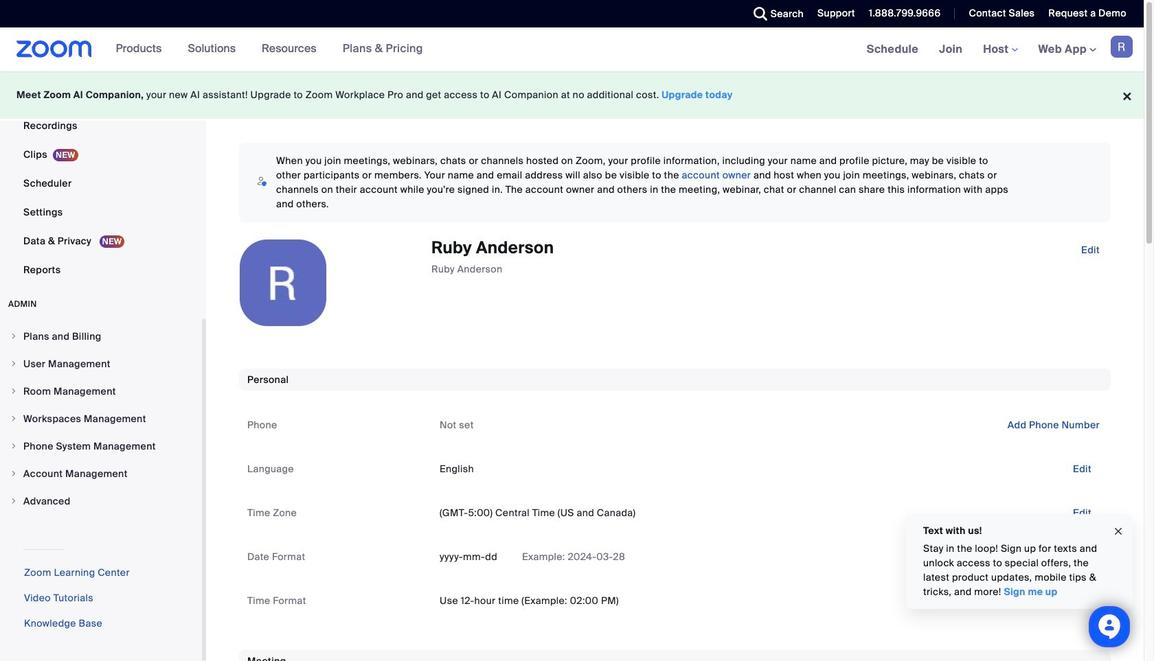 Task type: describe. For each thing, give the bounding box(es) containing it.
right image for sixth menu item from the bottom
[[10, 360, 18, 368]]

6 menu item from the top
[[0, 461, 202, 487]]

profile picture image
[[1111, 36, 1133, 58]]

5 menu item from the top
[[0, 434, 202, 460]]

edit user photo image
[[272, 277, 294, 289]]

2 right image from the top
[[10, 388, 18, 396]]

personal menu menu
[[0, 0, 202, 285]]

close image
[[1113, 524, 1124, 540]]

4 right image from the top
[[10, 470, 18, 478]]

2 menu item from the top
[[0, 351, 202, 377]]

1 menu item from the top
[[0, 324, 202, 350]]

admin menu menu
[[0, 324, 202, 516]]

4 menu item from the top
[[0, 406, 202, 432]]

7 menu item from the top
[[0, 489, 202, 515]]

product information navigation
[[106, 27, 434, 71]]

1 right image from the top
[[10, 333, 18, 341]]



Task type: vqa. For each thing, say whether or not it's contained in the screenshot.
the Zoom Logo at the left top of page
yes



Task type: locate. For each thing, give the bounding box(es) containing it.
3 right image from the top
[[10, 443, 18, 451]]

banner
[[0, 27, 1144, 72]]

right image
[[10, 333, 18, 341], [10, 388, 18, 396], [10, 443, 18, 451], [10, 470, 18, 478], [10, 498, 18, 506]]

right image
[[10, 360, 18, 368], [10, 415, 18, 423]]

footer
[[0, 71, 1144, 119]]

meetings navigation
[[857, 27, 1144, 72]]

5 right image from the top
[[10, 498, 18, 506]]

1 vertical spatial right image
[[10, 415, 18, 423]]

2 right image from the top
[[10, 415, 18, 423]]

right image for 4th menu item from the bottom
[[10, 415, 18, 423]]

1 right image from the top
[[10, 360, 18, 368]]

0 vertical spatial right image
[[10, 360, 18, 368]]

user photo image
[[240, 240, 326, 326]]

menu item
[[0, 324, 202, 350], [0, 351, 202, 377], [0, 379, 202, 405], [0, 406, 202, 432], [0, 434, 202, 460], [0, 461, 202, 487], [0, 489, 202, 515]]

zoom logo image
[[16, 41, 92, 58]]

3 menu item from the top
[[0, 379, 202, 405]]



